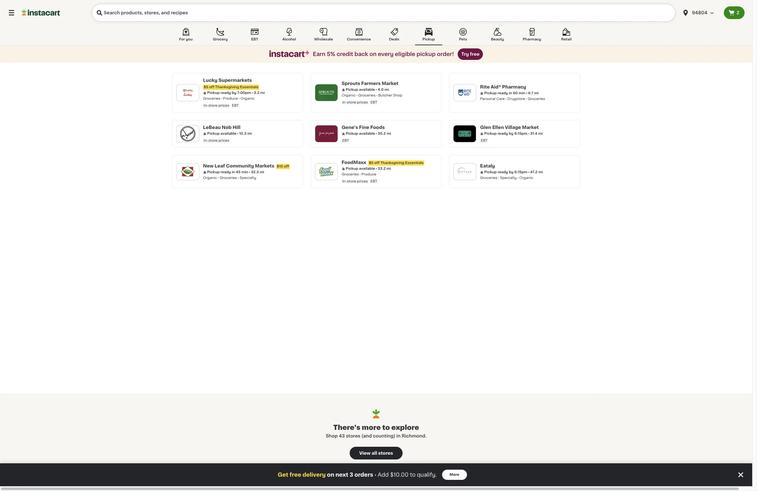 Task type: describe. For each thing, give the bounding box(es) containing it.
lucky supermarkets $5 off thanksgiving essentials
[[203, 78, 259, 89]]

by for eataly
[[509, 171, 514, 174]]

in-store prices ebt for lucky supermarkets
[[204, 104, 239, 107]]

in-store prices
[[204, 139, 230, 143]]

deals
[[389, 38, 400, 41]]

to inside get free delivery on next 3 orders • add $10.00 to qualify.
[[410, 473, 416, 478]]

view all stores link
[[350, 448, 403, 460]]

eligible
[[395, 52, 416, 57]]

in-store prices ebt down organic groceries butcher shop
[[342, 101, 378, 104]]

3
[[350, 473, 353, 478]]

gene's fine foods logo image
[[318, 126, 335, 142]]

pets
[[459, 38, 467, 41]]

richmond.
[[402, 434, 427, 439]]

6.7
[[529, 92, 534, 95]]

pickup ready in 60 min
[[485, 92, 526, 95]]

view
[[359, 452, 371, 456]]

available for fine
[[359, 132, 375, 136]]

groceries down 6.7 mi
[[528, 97, 546, 101]]

min for pickup ready in 45 min
[[242, 171, 248, 174]]

drugstore
[[508, 97, 526, 101]]

treatment tracker modal dialog
[[0, 464, 753, 487]]

ready for rite aid® pharmacy
[[498, 92, 508, 95]]

pets button
[[450, 27, 477, 45]]

4.0 mi
[[378, 88, 389, 92]]

94804 button
[[682, 4, 721, 22]]

glen
[[481, 125, 492, 130]]

foodmaxx $5 off thanksgiving essentials
[[342, 160, 424, 165]]

1 horizontal spatial market
[[522, 125, 539, 130]]

thanksgiving inside foodmaxx $5 off thanksgiving essentials
[[381, 161, 405, 165]]

groceries down "pickup ready in 45 min"
[[220, 176, 237, 180]]

leaf
[[215, 164, 225, 168]]

2 specialty from the left
[[500, 176, 517, 180]]

explore
[[392, 425, 419, 432]]

rite aid® pharmacy
[[481, 85, 527, 89]]

pharmacy button
[[519, 27, 546, 45]]

to inside there's more to explore shop 43 stores (and counting) in richmond.
[[383, 425, 390, 432]]

wholesale
[[314, 38, 333, 41]]

47.2
[[531, 171, 538, 174]]

beauty
[[491, 38, 504, 41]]

$15
[[277, 165, 283, 168]]

earn
[[313, 52, 326, 57]]

next
[[336, 473, 349, 478]]

pickup for 4.0 mi
[[346, 88, 358, 92]]

pickup for 47.2 mi
[[485, 171, 497, 174]]

mi for lebeau nob hill
[[248, 132, 252, 136]]

mi for eataly
[[539, 171, 543, 174]]

foodmaxx logo image
[[318, 164, 335, 180]]

all
[[372, 452, 377, 456]]

grocery
[[213, 38, 228, 41]]

thanksgiving inside lucky supermarkets $5 off thanksgiving essentials
[[215, 85, 239, 89]]

pickup for 31.4 mi
[[485, 132, 497, 136]]

stores inside button
[[378, 452, 393, 456]]

eataly
[[481, 164, 495, 168]]

off inside foodmaxx $5 off thanksgiving essentials
[[375, 161, 380, 165]]

shop inside there's more to explore shop 43 stores (and counting) in richmond.
[[326, 434, 338, 439]]

off inside lucky supermarkets $5 off thanksgiving essentials
[[209, 85, 215, 89]]

3.2 mi
[[254, 91, 265, 95]]

in inside there's more to explore shop 43 stores (and counting) in richmond.
[[397, 434, 401, 439]]

free for try
[[470, 52, 480, 56]]

lucky supermarkets logo image
[[180, 85, 196, 101]]

back
[[355, 52, 368, 57]]

ellen
[[493, 125, 504, 130]]

pickup
[[417, 52, 436, 57]]

lebeau nob hill logo image
[[180, 126, 196, 142]]

gene's fine foods
[[342, 125, 385, 130]]

pickup for 30.2 mi
[[346, 132, 358, 136]]

prices for 3.2 mi
[[219, 104, 230, 107]]

32.3 mi
[[251, 171, 264, 174]]

sprouts farmers market
[[342, 81, 399, 86]]

in-store prices ebt for foodmaxx
[[342, 180, 378, 183]]

$10.00
[[390, 473, 409, 478]]

ready for glen ellen village market
[[498, 132, 508, 136]]

pickup available for farmers
[[346, 88, 375, 92]]

43
[[339, 434, 345, 439]]

convenience button
[[345, 27, 374, 45]]

more
[[362, 425, 381, 432]]

lucky
[[203, 78, 218, 83]]

every
[[378, 52, 394, 57]]

store down "lebeau" at left top
[[209, 139, 218, 143]]

4.0
[[378, 88, 384, 92]]

try
[[462, 52, 469, 56]]

available for farmers
[[359, 88, 375, 92]]

0 vertical spatial by
[[232, 91, 237, 95]]

try free button
[[458, 48, 483, 60]]

get
[[278, 473, 289, 478]]

32.3
[[251, 171, 259, 174]]

organic down 47.2
[[520, 176, 534, 180]]

prices for 4.0 mi
[[357, 101, 368, 104]]

prices down lebeau nob hill
[[219, 139, 230, 143]]

for you button
[[172, 27, 200, 45]]

3.2
[[254, 91, 260, 95]]

$5 inside lucky supermarkets $5 off thanksgiving essentials
[[204, 85, 208, 89]]

wholesale button
[[310, 27, 338, 45]]

groceries down pickup ready by 7:00pm
[[203, 97, 220, 100]]

1 vertical spatial pharmacy
[[503, 85, 527, 89]]

6:15pm for glen ellen village market
[[515, 132, 528, 136]]

in- for 3.2 mi
[[204, 104, 209, 107]]

mi for glen ellen village market
[[539, 132, 543, 136]]

pickup ready by 6:15pm for eataly
[[485, 171, 528, 174]]

31.4
[[531, 132, 538, 136]]

6:15pm for eataly
[[515, 171, 528, 174]]

1 specialty from the left
[[240, 176, 256, 180]]

personal care drugstore groceries
[[481, 97, 546, 101]]

pickup ready in 45 min
[[207, 171, 248, 174]]

butcher
[[379, 94, 393, 97]]

free for get
[[290, 473, 301, 478]]

qualify.
[[417, 473, 437, 478]]

organic groceries butcher shop
[[342, 94, 403, 97]]

supermarkets
[[219, 78, 252, 83]]

94804
[[693, 11, 708, 15]]

ebt inside button
[[251, 38, 258, 41]]

stores inside there's more to explore shop 43 stores (and counting) in richmond.
[[346, 434, 361, 439]]

add
[[378, 473, 389, 478]]

30.2
[[378, 132, 386, 136]]

get free delivery on next 3 orders • add $10.00 to qualify.
[[278, 473, 437, 478]]

pickup ready by 7:00pm
[[207, 91, 251, 95]]

33.2 mi
[[378, 167, 391, 171]]

markets
[[255, 164, 275, 168]]

organic down sprouts
[[342, 94, 356, 97]]

care
[[497, 97, 505, 101]]

$5 inside foodmaxx $5 off thanksgiving essentials
[[369, 161, 374, 165]]

more
[[450, 474, 460, 477]]

33.2
[[378, 167, 386, 171]]

(and
[[362, 434, 372, 439]]

31.4 mi
[[531, 132, 543, 136]]

1 horizontal spatial shop
[[393, 94, 403, 97]]

pickup button
[[415, 27, 443, 45]]

mi for sprouts farmers market
[[385, 88, 389, 92]]

alcohol button
[[276, 27, 303, 45]]

7:00pm
[[237, 91, 251, 95]]

pickup available for fine
[[346, 132, 375, 136]]

there's more to explore shop 43 stores (and counting) in richmond.
[[326, 425, 427, 439]]

new
[[203, 164, 214, 168]]

mi right the 33.2
[[387, 167, 391, 171]]

mi for gene's fine foods
[[387, 132, 391, 136]]

ready for eataly
[[498, 171, 508, 174]]

eataly logo image
[[457, 164, 473, 180]]

ebt button
[[241, 27, 269, 45]]



Task type: locate. For each thing, give the bounding box(es) containing it.
store for 3.2 mi
[[209, 104, 218, 107]]

in
[[509, 92, 512, 95], [232, 171, 235, 174], [397, 434, 401, 439]]

0 horizontal spatial to
[[383, 425, 390, 432]]

0 vertical spatial min
[[519, 92, 526, 95]]

0 vertical spatial produce
[[223, 97, 238, 100]]

groceries
[[359, 94, 376, 97], [203, 97, 220, 100], [528, 97, 546, 101], [342, 173, 359, 176], [220, 176, 237, 180], [481, 176, 498, 180]]

foods
[[371, 125, 385, 130]]

convenience
[[347, 38, 371, 41]]

produce for groceries produce organic
[[223, 97, 238, 100]]

1 vertical spatial to
[[410, 473, 416, 478]]

0 vertical spatial shop
[[393, 94, 403, 97]]

0 horizontal spatial $5
[[204, 85, 208, 89]]

free inside get free delivery on next 3 orders • add $10.00 to qualify.
[[290, 473, 301, 478]]

6:15pm down village
[[515, 132, 528, 136]]

1 vertical spatial stores
[[378, 452, 393, 456]]

by
[[232, 91, 237, 95], [509, 132, 514, 136], [509, 171, 514, 174]]

glen ellen village market logo image
[[457, 126, 473, 142]]

pickup ready by 6:15pm up groceries specialty organic at the top
[[485, 171, 528, 174]]

free right get
[[290, 473, 301, 478]]

in-
[[342, 101, 347, 104], [204, 104, 209, 107], [204, 139, 209, 143], [342, 180, 347, 183]]

groceries down sprouts farmers market
[[359, 94, 376, 97]]

in- for 4.0 mi
[[342, 101, 347, 104]]

community
[[226, 164, 254, 168]]

2
[[737, 11, 740, 15]]

essentials
[[240, 85, 259, 89], [405, 161, 424, 165]]

1 pickup ready by 6:15pm from the top
[[485, 132, 528, 136]]

pickup
[[423, 38, 435, 41], [346, 88, 358, 92], [207, 91, 220, 95], [485, 92, 497, 95], [207, 132, 220, 136], [346, 132, 358, 136], [485, 132, 497, 136], [346, 167, 358, 171], [207, 171, 220, 174], [485, 171, 497, 174]]

pickup available down sprouts
[[346, 88, 375, 92]]

0 horizontal spatial specialty
[[240, 176, 256, 180]]

None search field
[[92, 4, 676, 22]]

in- down 'groceries produce'
[[342, 180, 347, 183]]

1 horizontal spatial free
[[470, 52, 480, 56]]

2 vertical spatial by
[[509, 171, 514, 174]]

pickup down new
[[207, 171, 220, 174]]

produce down pickup ready by 7:00pm
[[223, 97, 238, 100]]

1 horizontal spatial off
[[284, 165, 289, 168]]

in for 60
[[509, 92, 512, 95]]

1 horizontal spatial in
[[397, 434, 401, 439]]

groceries down eataly
[[481, 176, 498, 180]]

ready up care
[[498, 92, 508, 95]]

in-store prices ebt
[[342, 101, 378, 104], [204, 104, 239, 107], [342, 180, 378, 183]]

in for 45
[[232, 171, 235, 174]]

view all stores
[[359, 452, 393, 456]]

1 horizontal spatial specialty
[[500, 176, 517, 180]]

2 pickup ready by 6:15pm from the top
[[485, 171, 528, 174]]

1 vertical spatial by
[[509, 132, 514, 136]]

47.2 mi
[[531, 171, 543, 174]]

aid®
[[491, 85, 501, 89]]

pickup ready by 6:15pm for glen ellen village market
[[485, 132, 528, 136]]

30.2 mi
[[378, 132, 391, 136]]

thanksgiving up 33.2 mi
[[381, 161, 405, 165]]

pickup for 33.2 mi
[[346, 167, 358, 171]]

pickup available for nob
[[207, 132, 237, 136]]

1 vertical spatial pickup ready by 6:15pm
[[485, 171, 528, 174]]

min
[[519, 92, 526, 95], [242, 171, 248, 174]]

0 vertical spatial stores
[[346, 434, 361, 439]]

mi right '30.2'
[[387, 132, 391, 136]]

0 vertical spatial 6:15pm
[[515, 132, 528, 136]]

pickup down 'glen' on the top right of page
[[485, 132, 497, 136]]

0 horizontal spatial in
[[232, 171, 235, 174]]

pickup down "lebeau" at left top
[[207, 132, 220, 136]]

pickup available down gene's fine foods
[[346, 132, 375, 136]]

specialty
[[240, 176, 256, 180], [500, 176, 517, 180]]

by up groceries specialty organic at the top
[[509, 171, 514, 174]]

orders
[[355, 473, 373, 478]]

shop left 43
[[326, 434, 338, 439]]

to up counting) at the bottom of page
[[383, 425, 390, 432]]

for
[[179, 38, 185, 41]]

pickup for 3.2 mi
[[207, 91, 220, 95]]

on
[[370, 52, 377, 57], [327, 473, 334, 478]]

stores
[[346, 434, 361, 439], [378, 452, 393, 456]]

10.3
[[239, 132, 247, 136]]

mi right 47.2
[[539, 171, 543, 174]]

mi right 3.2
[[260, 91, 265, 95]]

store for 4.0 mi
[[347, 101, 356, 104]]

1 vertical spatial 6:15pm
[[515, 171, 528, 174]]

available
[[359, 88, 375, 92], [221, 132, 237, 136], [359, 132, 375, 136], [359, 167, 375, 171]]

thanksgiving up pickup ready by 7:00pm
[[215, 85, 239, 89]]

off down lucky
[[209, 85, 215, 89]]

shop right 'butcher'
[[393, 94, 403, 97]]

new leaf community markets $15 off
[[203, 164, 289, 168]]

for you
[[179, 38, 193, 41]]

6:15pm left 47.2
[[515, 171, 528, 174]]

mi down markets
[[260, 171, 264, 174]]

pickup up pickup
[[423, 38, 435, 41]]

0 vertical spatial thanksgiving
[[215, 85, 239, 89]]

rite aid® pharmacy logo image
[[457, 85, 473, 101]]

1 vertical spatial $5
[[369, 161, 374, 165]]

pickup for 32.3 mi
[[207, 171, 220, 174]]

instacart image
[[22, 9, 60, 17]]

$5
[[204, 85, 208, 89], [369, 161, 374, 165]]

stores down there's
[[346, 434, 361, 439]]

shop categories tab list
[[172, 27, 581, 45]]

60
[[513, 92, 518, 95]]

groceries produce
[[342, 173, 377, 176]]

more button
[[442, 471, 467, 481]]

pickup down eataly
[[485, 171, 497, 174]]

min down new leaf community markets $15 off
[[242, 171, 248, 174]]

ready up groceries specialty organic at the top
[[498, 171, 508, 174]]

prices down groceries produce organic
[[219, 104, 230, 107]]

organic down 7:00pm
[[241, 97, 255, 100]]

free right try
[[470, 52, 480, 56]]

2 horizontal spatial in
[[509, 92, 512, 95]]

personal
[[481, 97, 496, 101]]

in left the '60'
[[509, 92, 512, 95]]

available down nob
[[221, 132, 237, 136]]

94804 button
[[678, 4, 724, 22]]

pharmacy
[[523, 38, 542, 41], [503, 85, 527, 89]]

ready up groceries produce organic
[[221, 91, 231, 95]]

in-store prices ebt down groceries produce organic
[[204, 104, 239, 107]]

off up the 33.2
[[375, 161, 380, 165]]

store for 33.2 mi
[[347, 180, 356, 183]]

organic down new
[[203, 176, 217, 180]]

0 vertical spatial in
[[509, 92, 512, 95]]

pickup available
[[346, 88, 375, 92], [207, 132, 237, 136], [346, 132, 375, 136], [346, 167, 375, 171]]

beauty button
[[484, 27, 512, 45]]

mi right 10.3
[[248, 132, 252, 136]]

1 vertical spatial free
[[290, 473, 301, 478]]

•
[[375, 473, 377, 478]]

0 vertical spatial on
[[370, 52, 377, 57]]

hill
[[233, 125, 241, 130]]

6.7 mi
[[529, 92, 539, 95]]

groceries specialty organic
[[481, 176, 534, 180]]

0 horizontal spatial produce
[[223, 97, 238, 100]]

1 horizontal spatial min
[[519, 92, 526, 95]]

by up groceries produce organic
[[232, 91, 237, 95]]

0 horizontal spatial thanksgiving
[[215, 85, 239, 89]]

0 vertical spatial $5
[[204, 85, 208, 89]]

pickup ready by 6:15pm down 'glen ellen village market'
[[485, 132, 528, 136]]

retail button
[[553, 27, 581, 45]]

0 horizontal spatial market
[[382, 81, 399, 86]]

sprouts farmers market logo image
[[318, 85, 335, 101]]

ready down ellen on the top
[[498, 132, 508, 136]]

1 vertical spatial min
[[242, 171, 248, 174]]

mi right 6.7
[[535, 92, 539, 95]]

store down groceries produce organic
[[209, 104, 218, 107]]

retail
[[562, 38, 572, 41]]

1 vertical spatial in
[[232, 171, 235, 174]]

mi
[[385, 88, 389, 92], [260, 91, 265, 95], [535, 92, 539, 95], [248, 132, 252, 136], [387, 132, 391, 136], [539, 132, 543, 136], [387, 167, 391, 171], [260, 171, 264, 174], [539, 171, 543, 174]]

0 vertical spatial essentials
[[240, 85, 259, 89]]

1 vertical spatial shop
[[326, 434, 338, 439]]

0 horizontal spatial shop
[[326, 434, 338, 439]]

0 vertical spatial pickup ready by 6:15pm
[[485, 132, 528, 136]]

min for pickup ready in 60 min
[[519, 92, 526, 95]]

village
[[505, 125, 521, 130]]

mi right 31.4
[[539, 132, 543, 136]]

market up 4.0 mi
[[382, 81, 399, 86]]

groceries produce organic
[[203, 97, 255, 100]]

in- for 33.2 mi
[[342, 180, 347, 183]]

$5 up 'groceries produce'
[[369, 161, 374, 165]]

rite
[[481, 85, 490, 89]]

0 horizontal spatial off
[[209, 85, 215, 89]]

1 6:15pm from the top
[[515, 132, 528, 136]]

deals button
[[381, 27, 408, 45]]

1 vertical spatial market
[[522, 125, 539, 130]]

stores right all
[[378, 452, 393, 456]]

free
[[470, 52, 480, 56], [290, 473, 301, 478]]

market up 31.4
[[522, 125, 539, 130]]

gene's
[[342, 125, 358, 130]]

in- down "lebeau" at left top
[[204, 139, 209, 143]]

5%
[[327, 52, 336, 57]]

there's
[[333, 425, 361, 432]]

in- up "lebeau" at left top
[[204, 104, 209, 107]]

pickup down sprouts
[[346, 88, 358, 92]]

available up 'groceries produce'
[[359, 167, 375, 171]]

0 horizontal spatial stores
[[346, 434, 361, 439]]

on left next
[[327, 473, 334, 478]]

1 vertical spatial on
[[327, 473, 334, 478]]

available down fine
[[359, 132, 375, 136]]

Search field
[[92, 4, 676, 22]]

earn 5% credit back on every eligible pickup order!
[[313, 52, 454, 57]]

store down sprouts
[[347, 101, 356, 104]]

pickup for 6.7 mi
[[485, 92, 497, 95]]

groceries down foodmaxx
[[342, 173, 359, 176]]

0 horizontal spatial free
[[290, 473, 301, 478]]

in- down sprouts
[[342, 101, 347, 104]]

6:15pm
[[515, 132, 528, 136], [515, 171, 528, 174]]

delivery
[[303, 473, 326, 478]]

lebeau
[[203, 125, 221, 130]]

1 vertical spatial thanksgiving
[[381, 161, 405, 165]]

sprouts
[[342, 81, 360, 86]]

mi up 'butcher'
[[385, 88, 389, 92]]

off right $15
[[284, 165, 289, 168]]

2 vertical spatial in
[[397, 434, 401, 439]]

2 horizontal spatial off
[[375, 161, 380, 165]]

to right $10.00
[[410, 473, 416, 478]]

1 vertical spatial essentials
[[405, 161, 424, 165]]

available down sprouts farmers market
[[359, 88, 375, 92]]

nob
[[222, 125, 232, 130]]

order!
[[437, 52, 454, 57]]

you
[[186, 38, 193, 41]]

pickup down foodmaxx
[[346, 167, 358, 171]]

in-store prices ebt down 'groceries produce'
[[342, 180, 378, 183]]

0 vertical spatial to
[[383, 425, 390, 432]]

available for nob
[[221, 132, 237, 136]]

0 vertical spatial pharmacy
[[523, 38, 542, 41]]

pickup for 10.3 mi
[[207, 132, 220, 136]]

prices for 33.2 mi
[[357, 180, 368, 183]]

new leaf community markets logo image
[[180, 164, 196, 180]]

essentials inside lucky supermarkets $5 off thanksgiving essentials
[[240, 85, 259, 89]]

pickup down gene's
[[346, 132, 358, 136]]

foodmaxx
[[342, 160, 367, 165]]

0 horizontal spatial on
[[327, 473, 334, 478]]

alcohol
[[283, 38, 296, 41]]

pickup inside button
[[423, 38, 435, 41]]

prices down organic groceries butcher shop
[[357, 101, 368, 104]]

1 vertical spatial produce
[[362, 173, 377, 176]]

free inside try free button
[[470, 52, 480, 56]]

1 horizontal spatial produce
[[362, 173, 377, 176]]

prices down 'groceries produce'
[[357, 180, 368, 183]]

1 horizontal spatial $5
[[369, 161, 374, 165]]

by for glen ellen village market
[[509, 132, 514, 136]]

view all stores button
[[350, 448, 403, 460]]

1 horizontal spatial essentials
[[405, 161, 424, 165]]

on inside get free delivery on next 3 orders • add $10.00 to qualify.
[[327, 473, 334, 478]]

pharmacy inside pharmacy button
[[523, 38, 542, 41]]

in down explore
[[397, 434, 401, 439]]

pickup available down lebeau nob hill
[[207, 132, 237, 136]]

produce for groceries produce
[[362, 173, 377, 176]]

pickup ready by 6:15pm
[[485, 132, 528, 136], [485, 171, 528, 174]]

0 horizontal spatial min
[[242, 171, 248, 174]]

0 horizontal spatial essentials
[[240, 85, 259, 89]]

store down 'groceries produce'
[[347, 180, 356, 183]]

2 6:15pm from the top
[[515, 171, 528, 174]]

produce down foodmaxx $5 off thanksgiving essentials
[[362, 173, 377, 176]]

counting)
[[373, 434, 396, 439]]

pickup available up 'groceries produce'
[[346, 167, 375, 171]]

produce
[[223, 97, 238, 100], [362, 173, 377, 176]]

off inside new leaf community markets $15 off
[[284, 165, 289, 168]]

min right the '60'
[[519, 92, 526, 95]]

essentials inside foodmaxx $5 off thanksgiving essentials
[[405, 161, 424, 165]]

lebeau nob hill
[[203, 125, 241, 130]]

try free
[[462, 52, 480, 56]]

pickup up "personal"
[[485, 92, 497, 95]]

shop
[[393, 94, 403, 97], [326, 434, 338, 439]]

pickup down lucky
[[207, 91, 220, 95]]

in left 45
[[232, 171, 235, 174]]

1 horizontal spatial stores
[[378, 452, 393, 456]]

1 horizontal spatial to
[[410, 473, 416, 478]]

prices
[[357, 101, 368, 104], [219, 104, 230, 107], [219, 139, 230, 143], [357, 180, 368, 183]]

1 horizontal spatial thanksgiving
[[381, 161, 405, 165]]

1 horizontal spatial on
[[370, 52, 377, 57]]

mi for rite aid® pharmacy
[[535, 92, 539, 95]]

glen ellen village market
[[481, 125, 539, 130]]

45
[[236, 171, 241, 174]]

0 vertical spatial market
[[382, 81, 399, 86]]

0 vertical spatial free
[[470, 52, 480, 56]]

$5 down lucky
[[204, 85, 208, 89]]

on right back
[[370, 52, 377, 57]]

by down 'glen ellen village market'
[[509, 132, 514, 136]]

ready up organic groceries specialty
[[221, 171, 231, 174]]



Task type: vqa. For each thing, say whether or not it's contained in the screenshot.


